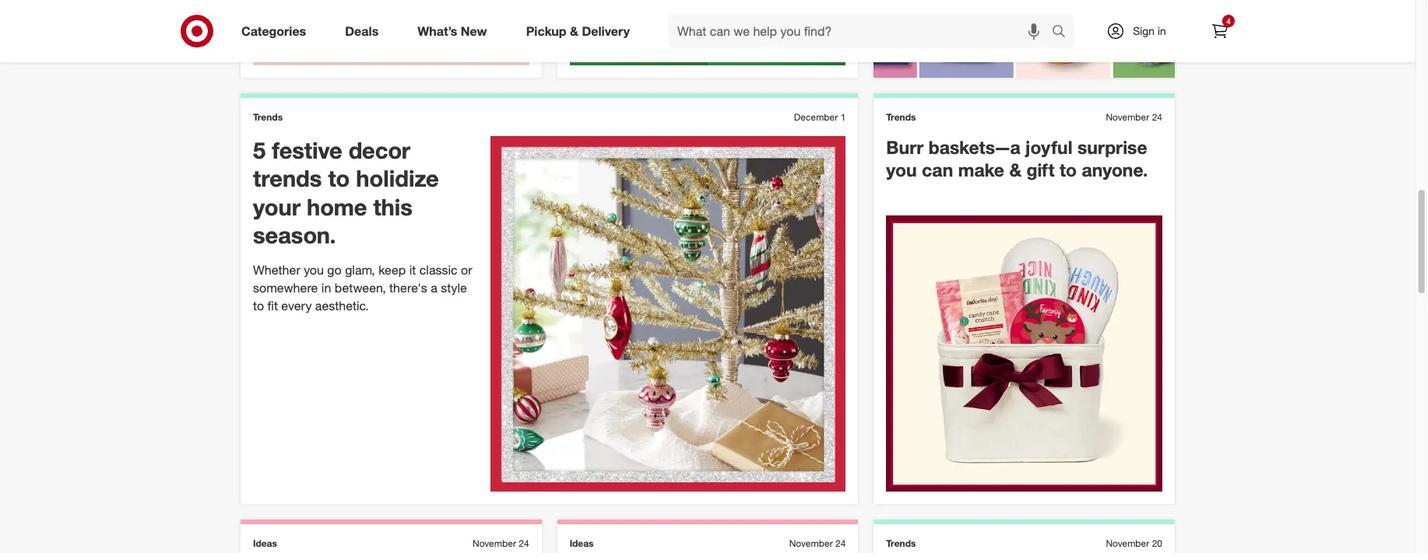 Task type: vqa. For each thing, say whether or not it's contained in the screenshot.
1st Ideas from the right
yes



Task type: locate. For each thing, give the bounding box(es) containing it.
november 20
[[1106, 538, 1163, 550]]

0 vertical spatial &
[[570, 23, 579, 39]]

you inside burr baskets—a joyful surprise you can make & gift to anyone.
[[886, 159, 917, 181]]

4
[[1227, 16, 1231, 26]]

sign
[[1133, 24, 1155, 37]]

there's
[[389, 280, 427, 296]]

festive
[[272, 136, 342, 164]]

0 horizontal spatial ideas
[[253, 538, 277, 550]]

1 horizontal spatial in
[[1158, 24, 1166, 37]]

in right the sign
[[1158, 24, 1166, 37]]

in
[[1158, 24, 1166, 37], [321, 280, 331, 296]]

november
[[1106, 111, 1150, 123], [473, 538, 516, 550], [789, 538, 833, 550], [1106, 538, 1150, 550]]

holidize
[[356, 165, 439, 193]]

& inside pickup & delivery link
[[570, 23, 579, 39]]

between,
[[335, 280, 386, 296]]

1 ideas from the left
[[253, 538, 277, 550]]

to up the home
[[328, 165, 350, 193]]

to inside 5 festive decor trends to holidize your home this season.
[[328, 165, 350, 193]]

1 horizontal spatial you
[[886, 159, 917, 181]]

this
[[373, 193, 413, 221]]

1 horizontal spatial &
[[1010, 159, 1022, 181]]

1 horizontal spatial ideas
[[570, 538, 594, 550]]

deals
[[345, 23, 379, 39]]

in down go
[[321, 280, 331, 296]]

in inside sign in link
[[1158, 24, 1166, 37]]

0 horizontal spatial &
[[570, 23, 579, 39]]

to right gift
[[1060, 159, 1077, 181]]

can
[[922, 159, 953, 181]]

trends
[[253, 111, 283, 123], [886, 111, 916, 123], [886, 538, 916, 550]]

anyone.
[[1082, 159, 1148, 181]]

search
[[1045, 25, 1082, 40]]

december
[[794, 111, 838, 123]]

0 vertical spatial in
[[1158, 24, 1166, 37]]

pickup
[[526, 23, 567, 39]]

categories
[[241, 23, 306, 39]]

&
[[570, 23, 579, 39], [1010, 159, 1022, 181]]

1 vertical spatial you
[[304, 263, 324, 278]]

to left fit at the left bottom
[[253, 298, 264, 314]]

you down burr on the top of the page
[[886, 159, 917, 181]]

burr baskets—a joyful surprise you can make & gift to anyone.
[[886, 136, 1148, 181]]

0 horizontal spatial in
[[321, 280, 331, 296]]

0 horizontal spatial to
[[253, 298, 264, 314]]

style
[[441, 280, 467, 296]]

24
[[1152, 111, 1163, 123], [519, 538, 529, 550], [836, 538, 846, 550]]

you inside whether you go glam, keep it classic or somewhere in between, there's a style to fit every aesthetic.
[[304, 263, 324, 278]]

1 vertical spatial in
[[321, 280, 331, 296]]

0 horizontal spatial you
[[304, 263, 324, 278]]

5
[[253, 136, 266, 164]]

make
[[958, 159, 1005, 181]]

to
[[1060, 159, 1077, 181], [328, 165, 350, 193], [253, 298, 264, 314]]

classic
[[420, 263, 458, 278]]

& right pickup
[[570, 23, 579, 39]]

trends for december 1
[[253, 111, 283, 123]]

deals link
[[332, 14, 398, 48]]

& left gift
[[1010, 159, 1022, 181]]

go
[[327, 263, 342, 278]]

november 24
[[1106, 111, 1163, 123], [473, 538, 529, 550], [789, 538, 846, 550]]

ideas
[[253, 538, 277, 550], [570, 538, 594, 550]]

2 horizontal spatial to
[[1060, 159, 1077, 181]]

1 horizontal spatial to
[[328, 165, 350, 193]]

1 vertical spatial &
[[1010, 159, 1022, 181]]

glam,
[[345, 263, 375, 278]]

collage of gift ideas image
[[874, 0, 1175, 78]]

categories link
[[228, 14, 326, 48]]

decor
[[349, 136, 410, 164]]

search button
[[1045, 14, 1082, 51]]

you left go
[[304, 263, 324, 278]]

0 vertical spatial you
[[886, 159, 917, 181]]

whether you go glam, keep it classic or somewhere in between, there's a style to fit every aesthetic.
[[253, 263, 472, 314]]

What can we help you find? suggestions appear below search field
[[668, 14, 1056, 48]]

5 festive decor trends to holidize your home this season.
[[253, 136, 439, 249]]

you
[[886, 159, 917, 181], [304, 263, 324, 278]]



Task type: describe. For each thing, give the bounding box(es) containing it.
baskets—a
[[929, 136, 1021, 158]]

joyful
[[1026, 136, 1073, 158]]

2 horizontal spatial november 24
[[1106, 111, 1163, 123]]

what's new
[[418, 23, 487, 39]]

sign in link
[[1093, 14, 1191, 48]]

2 ideas from the left
[[570, 538, 594, 550]]

sign in
[[1133, 24, 1166, 37]]

surprise
[[1078, 136, 1148, 158]]

every
[[281, 298, 312, 314]]

to inside burr baskets—a joyful surprise you can make & gift to anyone.
[[1060, 159, 1077, 181]]

delivery
[[582, 23, 630, 39]]

december 1
[[794, 111, 846, 123]]

new
[[461, 23, 487, 39]]

somewhere
[[253, 280, 318, 296]]

not-so-basic ways to give gift cards this season. image
[[570, 0, 846, 65]]

a
[[431, 280, 437, 296]]

home
[[307, 193, 367, 221]]

gift
[[1027, 159, 1055, 181]]

1
[[841, 111, 846, 123]]

pickup & delivery link
[[513, 14, 649, 48]]

& inside burr baskets—a joyful surprise you can make & gift to anyone.
[[1010, 159, 1022, 181]]

whether
[[253, 263, 300, 278]]

4 link
[[1203, 14, 1237, 48]]

fit
[[268, 298, 278, 314]]

in inside whether you go glam, keep it classic or somewhere in between, there's a style to fit every aesthetic.
[[321, 280, 331, 296]]

20
[[1152, 538, 1163, 550]]

what's
[[418, 23, 457, 39]]

keep
[[379, 263, 406, 278]]

burr baskets—a joyful surprise you can make & gift to anyone. image
[[886, 216, 1163, 492]]

1 horizontal spatial november 24
[[789, 538, 846, 550]]

aesthetic.
[[315, 298, 369, 314]]

your
[[253, 193, 301, 221]]

trends for november 20
[[886, 538, 916, 550]]

pickup & delivery
[[526, 23, 630, 39]]

0 horizontal spatial november 24
[[473, 538, 529, 550]]

it
[[409, 263, 416, 278]]

season.
[[253, 221, 336, 249]]

0 horizontal spatial 24
[[519, 538, 529, 550]]

2 horizontal spatial 24
[[1152, 111, 1163, 123]]

what's new link
[[404, 14, 507, 48]]

burr
[[886, 136, 924, 158]]

trends
[[253, 165, 322, 193]]

or
[[461, 263, 472, 278]]

trends for november 24
[[886, 111, 916, 123]]

1 horizontal spatial 24
[[836, 538, 846, 550]]

5 festive decor trends to holidize your home this season. image
[[490, 136, 846, 492]]

this trend is hot...cocoa. image
[[253, 0, 529, 65]]

to inside whether you go glam, keep it classic or somewhere in between, there's a style to fit every aesthetic.
[[253, 298, 264, 314]]



